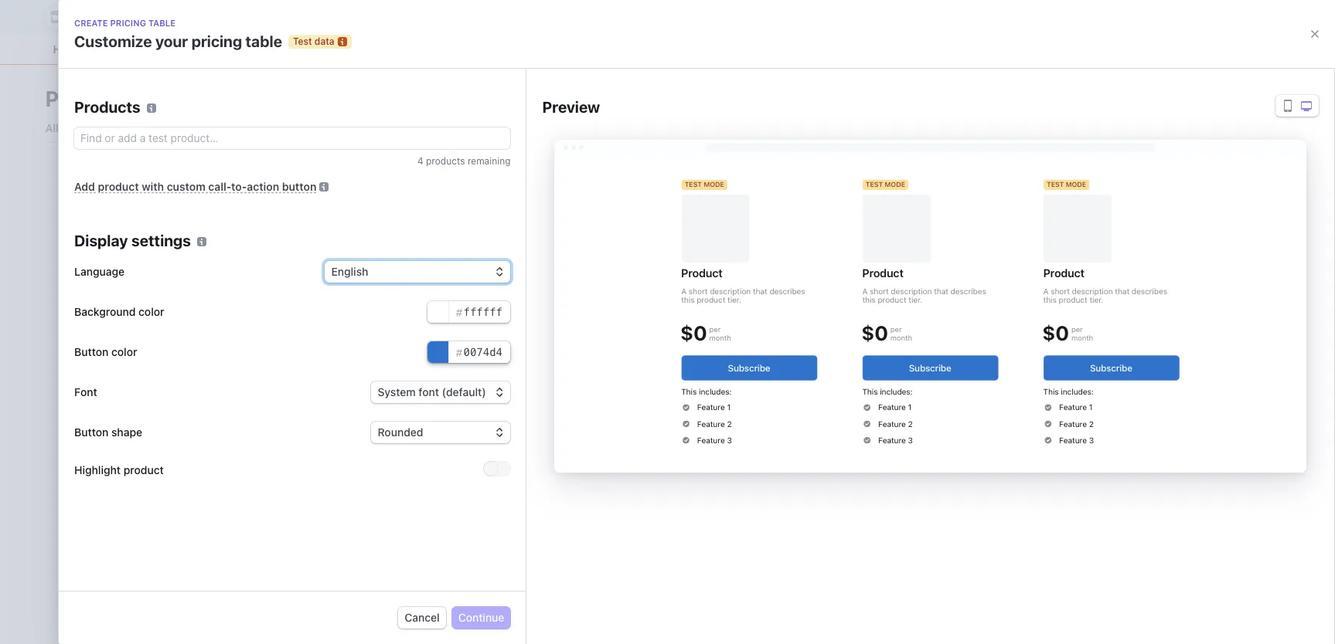 Task type: vqa. For each thing, say whether or not it's contained in the screenshot.
the bottom Create pricing table
yes



Task type: locate. For each thing, give the bounding box(es) containing it.
1 vertical spatial your
[[778, 380, 800, 393]]

0 vertical spatial create pricing table
[[74, 18, 176, 28]]

button
[[74, 346, 109, 359], [74, 426, 109, 439]]

cancel
[[405, 612, 440, 625]]

button left "shape"
[[74, 426, 109, 439]]

button up font on the bottom of page
[[74, 346, 109, 359]]

create pricing table down view docs link
[[519, 433, 620, 446]]

1 horizontal spatial your
[[778, 380, 800, 393]]

a up branded,
[[550, 356, 558, 374]]

table up customize your pricing table
[[148, 18, 176, 28]]

product for highlight
[[123, 464, 164, 477]]

0 vertical spatial your
[[155, 32, 188, 50]]

products
[[45, 86, 137, 111], [74, 98, 140, 116]]

None text field
[[428, 302, 511, 323], [428, 342, 511, 363], [428, 302, 511, 323], [428, 342, 511, 363]]

create
[[74, 18, 108, 28], [498, 356, 546, 374], [498, 380, 531, 393], [519, 433, 553, 446]]

embed
[[725, 380, 760, 393]]

0 vertical spatial a
[[550, 356, 558, 374]]

a for branded,
[[534, 380, 540, 393]]

1 button from the top
[[74, 346, 109, 359]]

cancel button
[[398, 608, 446, 629]]

create pricing table inside create pricing table link
[[519, 433, 620, 446]]

button for button color
[[74, 346, 109, 359]]

0 vertical spatial color
[[138, 305, 164, 319]]

color for button color
[[111, 346, 137, 359]]

1 vertical spatial color
[[111, 346, 137, 359]]

branded,
[[542, 380, 587, 393]]

color
[[138, 305, 164, 319], [111, 346, 137, 359]]

your
[[155, 32, 188, 50], [778, 380, 800, 393]]

color right background
[[138, 305, 164, 319]]

a
[[550, 356, 558, 374], [534, 380, 540, 393]]

button
[[282, 180, 317, 193]]

pricing
[[110, 18, 146, 28], [191, 32, 242, 50], [562, 356, 612, 374], [647, 380, 682, 393], [556, 433, 592, 446]]

button for button shape
[[74, 426, 109, 439]]

0 horizontal spatial a
[[534, 380, 540, 393]]

0 vertical spatial product
[[98, 180, 139, 193]]

1 horizontal spatial create pricing table
[[519, 433, 620, 446]]

product right add
[[98, 180, 139, 193]]

0 vertical spatial button
[[74, 346, 109, 359]]

0 horizontal spatial your
[[155, 32, 188, 50]]

preview
[[542, 98, 600, 116]]

create pricing table up customize
[[74, 18, 176, 28]]

test
[[646, 66, 666, 75]]

english
[[331, 265, 368, 278]]

create pricing table link
[[498, 429, 646, 450]]

1 vertical spatial create pricing table
[[519, 433, 620, 446]]

1 vertical spatial button
[[74, 426, 109, 439]]

color down background color
[[111, 346, 137, 359]]

with
[[142, 180, 164, 193]]

table left test in the top left of the page
[[246, 32, 282, 50]]

a up website.
[[534, 380, 540, 393]]

1 vertical spatial product
[[123, 464, 164, 477]]

remaining
[[468, 155, 511, 167]]

highlight product
[[74, 464, 164, 477]]

a inside the create a branded, responsive pricing table to embed on your website.
[[534, 380, 540, 393]]

table left to
[[684, 380, 709, 393]]

product
[[98, 180, 139, 193], [123, 464, 164, 477]]

table up responsive
[[616, 356, 653, 374]]

data
[[668, 66, 690, 75]]

font
[[74, 386, 97, 399]]

1 horizontal spatial a
[[550, 356, 558, 374]]

on
[[763, 380, 775, 393]]

your right on
[[778, 380, 800, 393]]

product down "shape"
[[123, 464, 164, 477]]

Find or add a test product… text field
[[74, 128, 511, 149]]

background
[[74, 305, 136, 319]]

create inside the create a branded, responsive pricing table to embed on your website.
[[498, 380, 531, 393]]

action
[[247, 180, 279, 193]]

to
[[712, 380, 722, 393]]

create pricing table
[[74, 18, 176, 28], [519, 433, 620, 446]]

background color
[[74, 305, 164, 319]]

2 button from the top
[[74, 426, 109, 439]]

view docs link
[[542, 395, 607, 410]]

continue button
[[452, 608, 511, 629]]

continue
[[458, 612, 504, 625]]

display
[[74, 232, 128, 250]]

0 horizontal spatial color
[[111, 346, 137, 359]]

settings
[[131, 232, 191, 250]]

1 horizontal spatial color
[[138, 305, 164, 319]]

responsive
[[590, 380, 644, 393]]

data
[[315, 36, 334, 47]]

table
[[148, 18, 176, 28], [246, 32, 282, 50], [616, 356, 653, 374], [684, 380, 709, 393], [594, 433, 620, 446]]

1 vertical spatial a
[[534, 380, 540, 393]]

your right customize
[[155, 32, 188, 50]]



Task type: describe. For each thing, give the bounding box(es) containing it.
your inside the create a branded, responsive pricing table to embed on your website.
[[778, 380, 800, 393]]

call-
[[208, 180, 231, 193]]

products
[[426, 155, 465, 167]]

view
[[542, 395, 567, 409]]

create a branded, responsive pricing table to embed on your website.
[[498, 380, 800, 409]]

a for pricing
[[550, 356, 558, 374]]

product for add
[[98, 180, 139, 193]]

add product with custom call-to-action button
[[74, 180, 317, 193]]

test data
[[293, 36, 334, 47]]

custom
[[167, 180, 206, 193]]

customize
[[74, 32, 152, 50]]

highlight
[[74, 464, 121, 477]]

shape
[[111, 426, 142, 439]]

language
[[74, 265, 125, 278]]

website.
[[498, 395, 539, 409]]

table inside the create a branded, responsive pricing table to embed on your website.
[[684, 380, 709, 393]]

create a pricing table
[[498, 356, 653, 374]]

view docs
[[542, 395, 595, 409]]

test
[[293, 36, 312, 47]]

button shape
[[74, 426, 142, 439]]

table down docs
[[594, 433, 620, 446]]

add
[[74, 180, 95, 193]]

0 horizontal spatial create pricing table
[[74, 18, 176, 28]]

color for background color
[[138, 305, 164, 319]]

pricing inside the create a branded, responsive pricing table to embed on your website.
[[647, 380, 682, 393]]

test data
[[646, 66, 690, 75]]

4 products remaining
[[417, 155, 511, 167]]

button color
[[74, 346, 137, 359]]

to-
[[231, 180, 247, 193]]

customize your pricing table
[[74, 32, 282, 50]]

4
[[417, 155, 423, 167]]

english button
[[325, 261, 511, 283]]

display settings
[[74, 232, 191, 250]]

add product with custom call-to-action button button
[[74, 180, 317, 193]]

docs
[[570, 395, 595, 409]]



